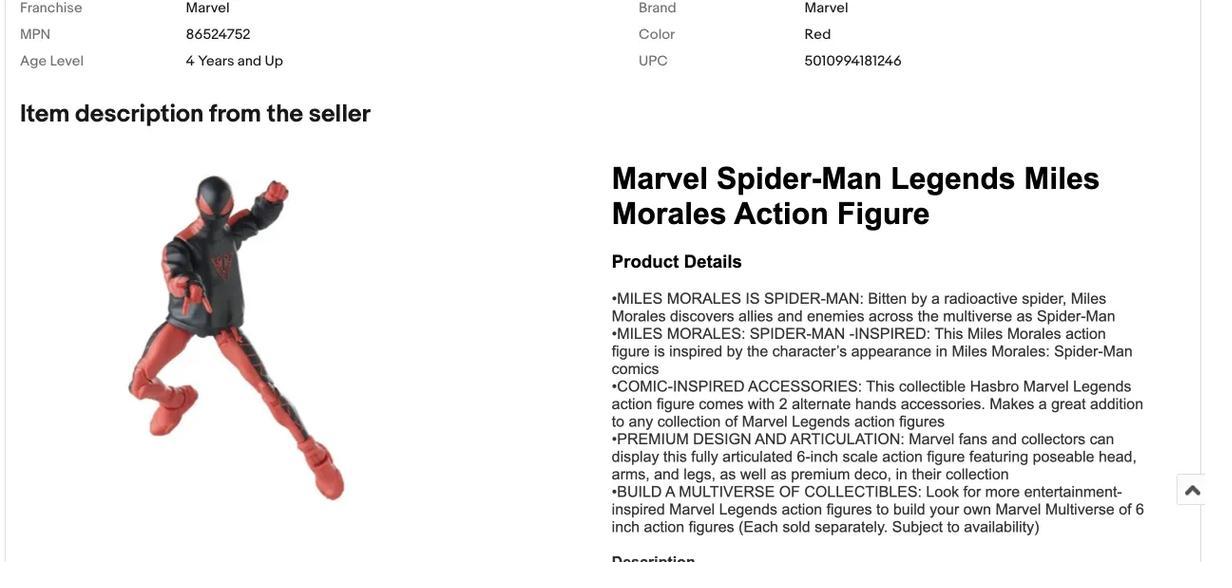 Task type: describe. For each thing, give the bounding box(es) containing it.
4 years and up
[[186, 53, 283, 70]]

seller
[[309, 100, 371, 129]]

red
[[805, 26, 831, 43]]

the
[[267, 100, 303, 129]]

age level
[[20, 53, 84, 70]]

item description from the seller
[[20, 100, 371, 129]]

level
[[50, 53, 84, 70]]



Task type: locate. For each thing, give the bounding box(es) containing it.
color
[[639, 26, 675, 43]]

age
[[20, 53, 47, 70]]

years
[[198, 53, 234, 70]]

upc
[[639, 53, 668, 70]]

up
[[265, 53, 283, 70]]

mpn
[[20, 26, 50, 43]]

86524752
[[186, 26, 251, 43]]

item
[[20, 100, 70, 129]]

from
[[209, 100, 261, 129]]

description
[[75, 100, 204, 129]]

4
[[186, 53, 195, 70]]

and
[[237, 53, 262, 70]]

5010994181246
[[805, 53, 902, 70]]



Task type: vqa. For each thing, say whether or not it's contained in the screenshot.
4
yes



